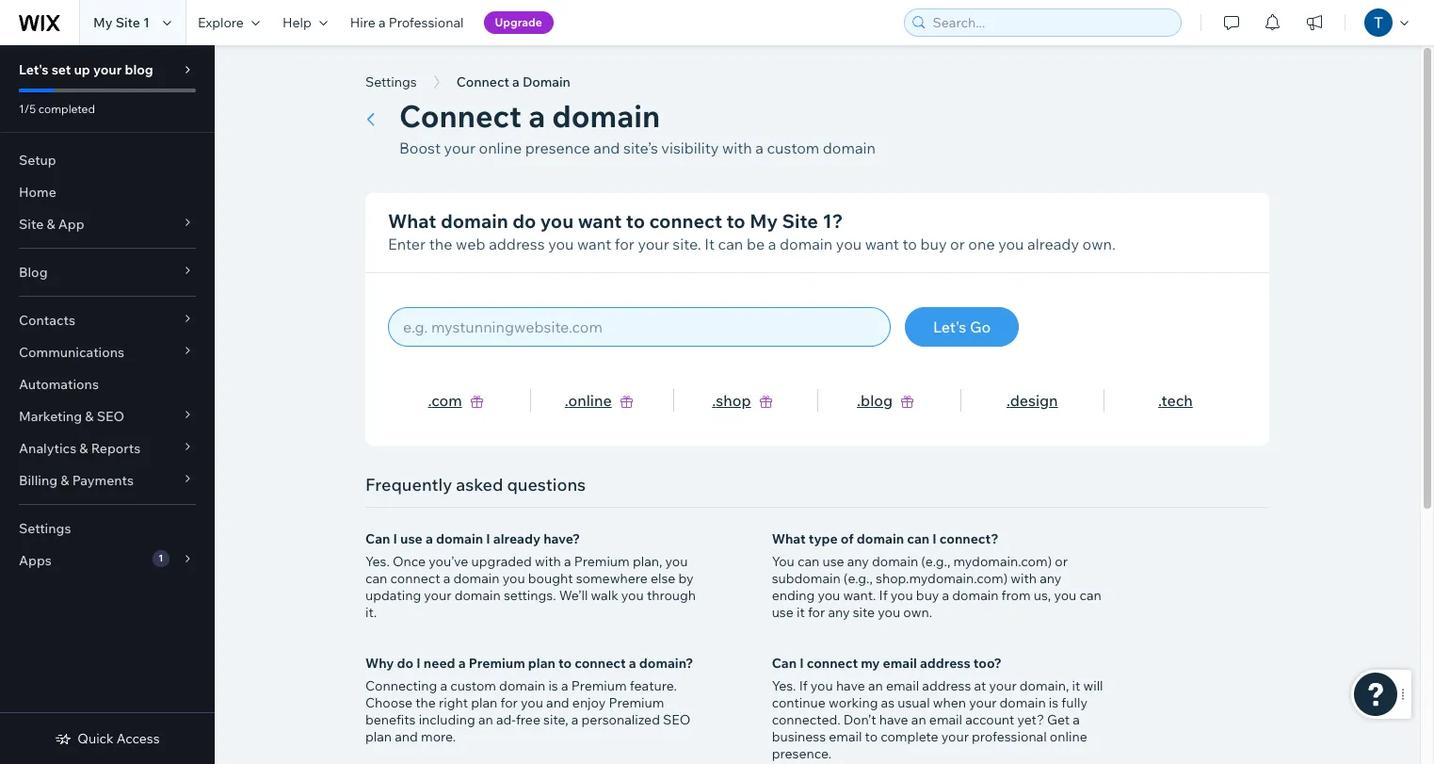 Task type: describe. For each thing, give the bounding box(es) containing it.
the inside why do i need a premium plan to connect a domain? connecting a custom domain is a premium feature. choose the right plan for you and enjoy premium benefits including an ad-free site, a personalized seo plan and more.
[[416, 694, 436, 711]]

to inside why do i need a premium plan to connect a domain? connecting a custom domain is a premium feature. choose the right plan for you and enjoy premium benefits including an ad-free site, a personalized seo plan and more.
[[559, 655, 572, 672]]

0 horizontal spatial and
[[395, 728, 418, 745]]

already inside what domain do you want to connect to my site 1? enter the web address you want for your site. it can be a domain you want to buy or one you already own.
[[1028, 235, 1080, 253]]

any left the site
[[829, 604, 850, 621]]

for inside why do i need a premium plan to connect a domain? connecting a custom domain is a premium feature. choose the right plan for you and enjoy premium benefits including an ad-free site, a personalized seo plan and more.
[[501, 694, 518, 711]]

upgrade button
[[484, 11, 554, 34]]

email left account
[[930, 711, 963, 728]]

sidebar element
[[0, 45, 215, 764]]

including
[[419, 711, 476, 728]]

analytics
[[19, 440, 76, 457]]

professional
[[972, 728, 1047, 745]]

enter
[[388, 235, 426, 253]]

i up the upgraded
[[486, 530, 491, 547]]

0 horizontal spatial (e.g.,
[[844, 570, 873, 587]]

. shop
[[713, 391, 751, 410]]

i inside why do i need a premium plan to connect a domain? connecting a custom domain is a premium feature. choose the right plan for you and enjoy premium benefits including an ad-free site, a personalized seo plan and more.
[[417, 655, 421, 672]]

email left when
[[887, 677, 920, 694]]

continue
[[772, 694, 826, 711]]

shop
[[716, 391, 751, 410]]

don't
[[844, 711, 877, 728]]

2 vertical spatial use
[[772, 604, 794, 621]]

enjoy
[[573, 694, 606, 711]]

have?
[[544, 530, 580, 547]]

& for billing
[[61, 472, 69, 489]]

you've
[[429, 553, 469, 570]]

the inside what domain do you want to connect to my site 1? enter the web address you want for your site. it can be a domain you want to buy or one you already own.
[[429, 235, 453, 253]]

web
[[456, 235, 486, 253]]

free
[[516, 711, 541, 728]]

buy inside what domain do you want to connect to my site 1? enter the web address you want for your site. it can be a domain you want to buy or one you already own.
[[921, 235, 947, 253]]

settings inside sidebar 'element'
[[19, 520, 71, 537]]

fully
[[1062, 694, 1088, 711]]

need
[[424, 655, 456, 672]]

your right when
[[970, 694, 997, 711]]

explore
[[198, 14, 244, 31]]

right
[[439, 694, 468, 711]]

what for what domain do you want to connect to my site 1?
[[388, 209, 437, 233]]

marketing & seo
[[19, 408, 124, 425]]

marketing & seo button
[[0, 400, 215, 432]]

seo inside why do i need a premium plan to connect a domain? connecting a custom domain is a premium feature. choose the right plan for you and enjoy premium benefits including an ad-free site, a personalized seo plan and more.
[[663, 711, 691, 728]]

1 horizontal spatial (e.g.,
[[922, 553, 951, 570]]

shop.mydomain.com)
[[876, 570, 1008, 587]]

premium up ad-
[[469, 655, 525, 672]]

domain up 1?
[[823, 139, 876, 157]]

connect a domain
[[457, 73, 571, 90]]

. for blog
[[857, 391, 861, 410]]

online inside the can i connect my email address too? yes. if you have an email address at your domain, it will continue working as usual when your domain is fully connected. don't have an email account yet? get a business email to complete your professional online presence.
[[1050, 728, 1088, 745]]

help button
[[271, 0, 339, 45]]

up
[[74, 61, 90, 78]]

subdomain
[[772, 570, 841, 587]]

site inside what domain do you want to connect to my site 1? enter the web address you want for your site. it can be a domain you want to buy or one you already own.
[[783, 209, 819, 233]]

my site 1
[[93, 14, 150, 31]]

email right my
[[883, 655, 918, 672]]

blog
[[19, 264, 48, 281]]

reports
[[91, 440, 141, 457]]

can i use a domain i already have? yes. once you've upgraded with a premium plan, you can connect a domain you bought somewhere else by updating your domain settings. we'll walk you through it.
[[366, 530, 696, 621]]

yes. inside can i use a domain i already have? yes. once you've upgraded with a premium plan, you can connect a domain you bought somewhere else by updating your domain settings. we'll walk you through it.
[[366, 553, 390, 570]]

can inside can i use a domain i already have? yes. once you've upgraded with a premium plan, you can connect a domain you bought somewhere else by updating your domain settings. we'll walk you through it.
[[366, 570, 388, 587]]

1/5 completed
[[19, 102, 95, 116]]

updating
[[366, 587, 421, 604]]

premium right enjoy
[[609, 694, 665, 711]]

automations link
[[0, 368, 215, 400]]

domain down the upgraded
[[455, 587, 501, 604]]

or inside what type of domain can i connect? you can use any domain (e.g., mydomain.com) or subdomain (e.g., shop.mydomain.com) with any ending you want. if you buy a domain from us, you can use it for any site you own.
[[1056, 553, 1068, 570]]

too?
[[974, 655, 1002, 672]]

if inside the can i connect my email address too? yes. if you have an email address at your domain, it will continue working as usual when your domain is fully connected. don't have an email account yet? get a business email to complete your professional online presence.
[[800, 677, 808, 694]]

let's set up your blog
[[19, 61, 153, 78]]

for inside what domain do you want to connect to my site 1? enter the web address you want for your site. it can be a domain you want to buy or one you already own.
[[615, 235, 635, 253]]

site's
[[624, 139, 658, 157]]

1/5
[[19, 102, 36, 116]]

0 horizontal spatial have
[[837, 677, 866, 694]]

1 inside sidebar 'element'
[[159, 552, 163, 564]]

i inside the can i connect my email address too? yes. if you have an email address at your domain, it will continue working as usual when your domain is fully connected. don't have an email account yet? get a business email to complete your professional online presence.
[[800, 655, 804, 672]]

connect inside why do i need a premium plan to connect a domain? connecting a custom domain is a premium feature. choose the right plan for you and enjoy premium benefits including an ad-free site, a personalized seo plan and more.
[[575, 655, 626, 672]]

and inside connect a domain boost your online presence and site's visibility with a custom domain
[[594, 139, 620, 157]]

connect a domain boost your online presence and site's visibility with a custom domain
[[399, 97, 876, 157]]

a right "hire"
[[379, 14, 386, 31]]

hire a professional
[[350, 14, 464, 31]]

it.
[[366, 604, 377, 621]]

a inside what domain do you want to connect to my site 1? enter the web address you want for your site. it can be a domain you want to buy or one you already own.
[[769, 235, 777, 253]]

upgraded
[[472, 553, 532, 570]]

bought
[[528, 570, 573, 587]]

hire
[[350, 14, 376, 31]]

what domain do you want to connect to my site 1? enter the web address you want for your site. it can be a domain you want to buy or one you already own.
[[388, 209, 1116, 253]]

settings.
[[504, 587, 556, 604]]

home
[[19, 184, 56, 201]]

site & app button
[[0, 208, 215, 240]]

us,
[[1034, 587, 1052, 604]]

connect?
[[940, 530, 999, 547]]

or inside what domain do you want to connect to my site 1? enter the web address you want for your site. it can be a domain you want to buy or one you already own.
[[951, 235, 966, 253]]

0 vertical spatial my
[[93, 14, 113, 31]]

a inside what type of domain can i connect? you can use any domain (e.g., mydomain.com) or subdomain (e.g., shop.mydomain.com) with any ending you want. if you buy a domain from us, you can use it for any site you own.
[[943, 587, 950, 604]]

else
[[651, 570, 676, 587]]

buy inside what type of domain can i connect? you can use any domain (e.g., mydomain.com) or subdomain (e.g., shop.mydomain.com) with any ending you want. if you buy a domain from us, you can use it for any site you own.
[[917, 587, 940, 604]]

choose
[[366, 694, 413, 711]]

2 horizontal spatial use
[[823, 553, 845, 570]]

will
[[1084, 677, 1104, 694]]

do inside what domain do you want to connect to my site 1? enter the web address you want for your site. it can be a domain you want to buy or one you already own.
[[513, 209, 536, 233]]

. tech
[[1159, 391, 1194, 410]]

site & app
[[19, 216, 84, 233]]

domain inside the can i connect my email address too? yes. if you have an email address at your domain, it will continue working as usual when your domain is fully connected. don't have an email account yet? get a business email to complete your professional online presence.
[[1000, 694, 1047, 711]]

a inside button
[[513, 73, 520, 90]]

frequently
[[366, 474, 452, 496]]

you inside the can i connect my email address too? yes. if you have an email address at your domain, it will continue working as usual when your domain is fully connected. don't have an email account yet? get a business email to complete your professional online presence.
[[811, 677, 834, 694]]

automations
[[19, 376, 99, 393]]

if inside what type of domain can i connect? you can use any domain (e.g., mydomain.com) or subdomain (e.g., shop.mydomain.com) with any ending you want. if you buy a domain from us, you can use it for any site you own.
[[880, 587, 888, 604]]

a right visibility
[[756, 139, 764, 157]]

it inside the can i connect my email address too? yes. if you have an email address at your domain, it will continue working as usual when your domain is fully connected. don't have an email account yet? get a business email to complete your professional online presence.
[[1073, 677, 1081, 694]]

1 vertical spatial address
[[921, 655, 971, 672]]

1 vertical spatial online
[[569, 391, 612, 410]]

visibility
[[662, 139, 719, 157]]

let's go button
[[905, 307, 1020, 347]]

can up shop.mydomain.com)
[[908, 530, 930, 547]]

domain,
[[1020, 677, 1070, 694]]

you inside why do i need a premium plan to connect a domain? connecting a custom domain is a premium feature. choose the right plan for you and enjoy premium benefits including an ad-free site, a personalized seo plan and more.
[[521, 694, 544, 711]]

access
[[117, 730, 160, 747]]

. blog
[[857, 391, 893, 410]]

custom inside connect a domain boost your online presence and site's visibility with a custom domain
[[767, 139, 820, 157]]

your right at
[[990, 677, 1017, 694]]

home link
[[0, 176, 215, 208]]

contacts
[[19, 312, 75, 329]]

domain inside why do i need a premium plan to connect a domain? connecting a custom domain is a premium feature. choose the right plan for you and enjoy premium benefits including an ad-free site, a personalized seo plan and more.
[[499, 677, 546, 694]]

questions
[[507, 474, 586, 496]]

billing & payments button
[[0, 465, 215, 497]]

online inside connect a domain boost your online presence and site's visibility with a custom domain
[[479, 139, 522, 157]]

contacts button
[[0, 304, 215, 336]]

1 horizontal spatial site
[[116, 14, 140, 31]]

premium inside can i use a domain i already have? yes. once you've upgraded with a premium plan, you can connect a domain you bought somewhere else by updating your domain settings. we'll walk you through it.
[[574, 553, 630, 570]]

with inside what type of domain can i connect? you can use any domain (e.g., mydomain.com) or subdomain (e.g., shop.mydomain.com) with any ending you want. if you buy a domain from us, you can use it for any site you own.
[[1011, 570, 1037, 587]]

let's go
[[934, 318, 991, 336]]

hire a professional link
[[339, 0, 475, 45]]

& for site
[[47, 216, 55, 233]]

1 vertical spatial plan
[[471, 694, 498, 711]]

setup link
[[0, 144, 215, 176]]

a down domain
[[529, 97, 546, 135]]

premium up personalized
[[572, 677, 627, 694]]

site.
[[673, 235, 702, 253]]

domain down 1?
[[780, 235, 833, 253]]

2 horizontal spatial an
[[912, 711, 927, 728]]

1?
[[823, 209, 844, 233]]

connect for domain
[[399, 97, 522, 135]]

why
[[366, 655, 394, 672]]

. for design
[[1007, 391, 1011, 410]]

1 horizontal spatial settings
[[366, 73, 417, 90]]

plan,
[[633, 553, 663, 570]]

a right once
[[443, 570, 451, 587]]

your down when
[[942, 728, 969, 745]]

mydomain.com)
[[954, 553, 1053, 570]]

a down have?
[[564, 553, 572, 570]]

domain
[[523, 73, 571, 90]]

more.
[[421, 728, 456, 745]]

tech
[[1162, 391, 1194, 410]]

can right us,
[[1080, 587, 1102, 604]]

connect for domain
[[457, 73, 510, 90]]

domain?
[[640, 655, 694, 672]]

seo inside popup button
[[97, 408, 124, 425]]



Task type: locate. For each thing, give the bounding box(es) containing it.
what inside what type of domain can i connect? you can use any domain (e.g., mydomain.com) or subdomain (e.g., shop.mydomain.com) with any ending you want. if you buy a domain from us, you can use it for any site you own.
[[772, 530, 806, 547]]

1 horizontal spatial use
[[772, 604, 794, 621]]

billing & payments
[[19, 472, 134, 489]]

0 vertical spatial connect
[[457, 73, 510, 90]]

0 vertical spatial already
[[1028, 235, 1080, 253]]

once
[[393, 553, 426, 570]]

usual
[[898, 694, 931, 711]]

a right be
[[769, 235, 777, 253]]

1 vertical spatial let's
[[934, 318, 967, 336]]

the left web
[[429, 235, 453, 253]]

2 horizontal spatial for
[[808, 604, 826, 621]]

frequently asked questions
[[366, 474, 586, 496]]

own. inside what type of domain can i connect? you can use any domain (e.g., mydomain.com) or subdomain (e.g., shop.mydomain.com) with any ending you want. if you buy a domain from us, you can use it for any site you own.
[[904, 604, 933, 621]]

let's inside button
[[934, 318, 967, 336]]

0 vertical spatial can
[[366, 530, 390, 547]]

domain up want.
[[872, 553, 919, 570]]

it down subdomain
[[797, 604, 805, 621]]

connect inside what domain do you want to connect to my site 1? enter the web address you want for your site. it can be a domain you want to buy or one you already own.
[[650, 209, 723, 233]]

& left app
[[47, 216, 55, 233]]

can inside the can i connect my email address too? yes. if you have an email address at your domain, it will continue working as usual when your domain is fully connected. don't have an email account yet? get a business email to complete your professional online presence.
[[772, 655, 797, 672]]

is
[[549, 677, 558, 694], [1049, 694, 1059, 711]]

what inside what domain do you want to connect to my site 1? enter the web address you want for your site. it can be a domain you want to buy or one you already own.
[[388, 209, 437, 233]]

your inside sidebar 'element'
[[93, 61, 122, 78]]

a up the you've
[[426, 530, 433, 547]]

connecting
[[366, 677, 438, 694]]

1 vertical spatial own.
[[904, 604, 933, 621]]

0 horizontal spatial do
[[397, 655, 414, 672]]

domain up web
[[441, 209, 509, 233]]

marketing
[[19, 408, 82, 425]]

4 . from the left
[[857, 391, 861, 410]]

is up site,
[[549, 677, 558, 694]]

account
[[966, 711, 1015, 728]]

1 horizontal spatial already
[[1028, 235, 1080, 253]]

can right it
[[719, 235, 744, 253]]

2 horizontal spatial with
[[1011, 570, 1037, 587]]

have right don't
[[880, 711, 909, 728]]

complete
[[881, 728, 939, 745]]

0 horizontal spatial own.
[[904, 604, 933, 621]]

0 vertical spatial for
[[615, 235, 635, 253]]

0 horizontal spatial seo
[[97, 408, 124, 425]]

1 horizontal spatial custom
[[767, 139, 820, 157]]

1 horizontal spatial what
[[772, 530, 806, 547]]

plan right right at left bottom
[[471, 694, 498, 711]]

can right you
[[798, 553, 820, 570]]

your down the you've
[[424, 587, 452, 604]]

connect left my
[[807, 655, 858, 672]]

1 horizontal spatial with
[[723, 139, 752, 157]]

0 horizontal spatial custom
[[451, 677, 496, 694]]

already
[[1028, 235, 1080, 253], [494, 530, 541, 547]]

0 vertical spatial own.
[[1083, 235, 1116, 253]]

1 horizontal spatial online
[[569, 391, 612, 410]]

want
[[578, 209, 622, 233], [578, 235, 612, 253], [866, 235, 900, 253]]

address inside what domain do you want to connect to my site 1? enter the web address you want for your site. it can be a domain you want to buy or one you already own.
[[489, 235, 545, 253]]

you
[[772, 553, 795, 570]]

own.
[[1083, 235, 1116, 253], [904, 604, 933, 621]]

let's
[[19, 61, 49, 78], [934, 318, 967, 336]]

use up once
[[401, 530, 423, 547]]

1 horizontal spatial 1
[[159, 552, 163, 564]]

a right the get
[[1073, 711, 1081, 728]]

1 horizontal spatial can
[[772, 655, 797, 672]]

& inside popup button
[[79, 440, 88, 457]]

5 . from the left
[[1007, 391, 1011, 410]]

can inside can i use a domain i already have? yes. once you've upgraded with a premium plan, you can connect a domain you bought somewhere else by updating your domain settings. we'll walk you through it.
[[366, 530, 390, 547]]

domain up free
[[499, 677, 546, 694]]

email down the working at the right bottom of the page
[[829, 728, 863, 745]]

online left presence
[[479, 139, 522, 157]]

can for can i use a domain i already have? yes. once you've upgraded with a premium plan, you can connect a domain you bought somewhere else by updating your domain settings. we'll walk you through it.
[[366, 530, 390, 547]]

0 horizontal spatial site
[[19, 216, 44, 233]]

billing
[[19, 472, 58, 489]]

can for can i connect my email address too? yes. if you have an email address at your domain, it will continue working as usual when your domain is fully connected. don't have an email account yet? get a business email to complete your professional online presence.
[[772, 655, 797, 672]]

my
[[93, 14, 113, 31], [750, 209, 778, 233]]

setup
[[19, 152, 56, 169]]

site
[[853, 604, 875, 621]]

0 vertical spatial or
[[951, 235, 966, 253]]

your inside connect a domain boost your online presence and site's visibility with a custom domain
[[444, 139, 476, 157]]

1 horizontal spatial blog
[[861, 391, 893, 410]]

0 vertical spatial have
[[837, 677, 866, 694]]

i left need
[[417, 655, 421, 672]]

connect inside can i use a domain i already have? yes. once you've upgraded with a premium plan, you can connect a domain you bought somewhere else by updating your domain settings. we'll walk you through it.
[[391, 570, 440, 587]]

1 vertical spatial connect
[[399, 97, 522, 135]]

communications button
[[0, 336, 215, 368]]

connect left domain
[[457, 73, 510, 90]]

. for shop
[[713, 391, 716, 410]]

domain up professional
[[1000, 694, 1047, 711]]

benefits
[[366, 711, 416, 728]]

your inside what domain do you want to connect to my site 1? enter the web address you want for your site. it can be a domain you want to buy or one you already own.
[[638, 235, 670, 253]]

a right site,
[[572, 711, 579, 728]]

6 . from the left
[[1159, 391, 1162, 410]]

seo
[[97, 408, 124, 425], [663, 711, 691, 728]]

1 vertical spatial can
[[772, 655, 797, 672]]

i left "connect?"
[[933, 530, 937, 547]]

site,
[[544, 711, 569, 728]]

1 horizontal spatial an
[[869, 677, 884, 694]]

for left site,
[[501, 694, 518, 711]]

is left fully
[[1049, 694, 1059, 711]]

yes. inside the can i connect my email address too? yes. if you have an email address at your domain, it will continue working as usual when your domain is fully connected. don't have an email account yet? get a business email to complete your professional online presence.
[[772, 677, 797, 694]]

with inside can i use a domain i already have? yes. once you've upgraded with a premium plan, you can connect a domain you bought somewhere else by updating your domain settings. we'll walk you through it.
[[535, 553, 561, 570]]

why do i need a premium plan to connect a domain? connecting a custom domain is a premium feature. choose the right plan for you and enjoy premium benefits including an ad-free site, a personalized seo plan and more.
[[366, 655, 694, 745]]

settings down hire a professional
[[366, 73, 417, 90]]

can up continue
[[772, 655, 797, 672]]

settings
[[366, 73, 417, 90], [19, 520, 71, 537]]

use inside can i use a domain i already have? yes. once you've upgraded with a premium plan, you can connect a domain you bought somewhere else by updating your domain settings. we'll walk you through it.
[[401, 530, 423, 547]]

0 horizontal spatial blog
[[125, 61, 153, 78]]

1 vertical spatial yes.
[[772, 677, 797, 694]]

0 horizontal spatial already
[[494, 530, 541, 547]]

seo up analytics & reports popup button
[[97, 408, 124, 425]]

blog inside sidebar 'element'
[[125, 61, 153, 78]]

your inside can i use a domain i already have? yes. once you've upgraded with a premium plan, you can connect a domain you bought somewhere else by updating your domain settings. we'll walk you through it.
[[424, 587, 452, 604]]

can i connect my email address too? yes. if you have an email address at your domain, it will continue working as usual when your domain is fully connected. don't have an email account yet? get a business email to complete your professional online presence.
[[772, 655, 1104, 762]]

0 horizontal spatial is
[[549, 677, 558, 694]]

custom up what domain do you want to connect to my site 1? enter the web address you want for your site. it can be a domain you want to buy or one you already own. in the top of the page
[[767, 139, 820, 157]]

& for analytics
[[79, 440, 88, 457]]

domain
[[552, 97, 661, 135], [823, 139, 876, 157], [441, 209, 509, 233], [780, 235, 833, 253], [436, 530, 484, 547], [857, 530, 905, 547], [872, 553, 919, 570], [454, 570, 500, 587], [455, 587, 501, 604], [953, 587, 999, 604], [499, 677, 546, 694], [1000, 694, 1047, 711]]

you
[[541, 209, 574, 233], [549, 235, 574, 253], [837, 235, 862, 253], [999, 235, 1025, 253], [666, 553, 688, 570], [503, 570, 525, 587], [622, 587, 644, 604], [818, 587, 841, 604], [891, 587, 914, 604], [1055, 587, 1077, 604], [878, 604, 901, 621], [811, 677, 834, 694], [521, 694, 544, 711]]

your right boost
[[444, 139, 476, 157]]

premium up walk
[[574, 553, 630, 570]]

0 vertical spatial blog
[[125, 61, 153, 78]]

it
[[705, 235, 715, 253]]

0 horizontal spatial for
[[501, 694, 518, 711]]

as
[[882, 694, 895, 711]]

an down my
[[869, 677, 884, 694]]

address left at
[[923, 677, 972, 694]]

a left enjoy
[[561, 677, 569, 694]]

2 vertical spatial for
[[501, 694, 518, 711]]

your right up
[[93, 61, 122, 78]]

payments
[[72, 472, 134, 489]]

0 vertical spatial 1
[[143, 14, 150, 31]]

let's inside sidebar 'element'
[[19, 61, 49, 78]]

0 vertical spatial online
[[479, 139, 522, 157]]

when
[[934, 694, 967, 711]]

it
[[797, 604, 805, 621], [1073, 677, 1081, 694]]

your left site.
[[638, 235, 670, 253]]

1 vertical spatial seo
[[663, 711, 691, 728]]

do inside why do i need a premium plan to connect a domain? connecting a custom domain is a premium feature. choose the right plan for you and enjoy premium benefits including an ad-free site, a personalized seo plan and more.
[[397, 655, 414, 672]]

1 horizontal spatial let's
[[934, 318, 967, 336]]

1 horizontal spatial for
[[615, 235, 635, 253]]

2 horizontal spatial site
[[783, 209, 819, 233]]

design
[[1011, 391, 1059, 410]]

connect inside button
[[457, 73, 510, 90]]

0 vertical spatial let's
[[19, 61, 49, 78]]

a
[[379, 14, 386, 31], [513, 73, 520, 90], [529, 97, 546, 135], [756, 139, 764, 157], [769, 235, 777, 253], [426, 530, 433, 547], [564, 553, 572, 570], [443, 570, 451, 587], [943, 587, 950, 604], [459, 655, 466, 672], [629, 655, 637, 672], [440, 677, 448, 694], [561, 677, 569, 694], [572, 711, 579, 728], [1073, 711, 1081, 728]]

blog button
[[0, 256, 215, 288]]

0 vertical spatial it
[[797, 604, 805, 621]]

personalized
[[582, 711, 660, 728]]

1 vertical spatial and
[[546, 694, 570, 711]]

3 . from the left
[[713, 391, 716, 410]]

get
[[1048, 711, 1070, 728]]

domain left from
[[953, 587, 999, 604]]

we'll
[[559, 587, 588, 604]]

let's for let's go
[[934, 318, 967, 336]]

site up let's set up your blog
[[116, 14, 140, 31]]

my inside what domain do you want to connect to my site 1? enter the web address you want for your site. it can be a domain you want to buy or one you already own.
[[750, 209, 778, 233]]

com
[[432, 391, 462, 410]]

with
[[723, 139, 752, 157], [535, 553, 561, 570], [1011, 570, 1037, 587]]

i
[[393, 530, 398, 547], [486, 530, 491, 547], [933, 530, 937, 547], [417, 655, 421, 672], [800, 655, 804, 672]]

if right want.
[[880, 587, 888, 604]]

0 horizontal spatial with
[[535, 553, 561, 570]]

2 . from the left
[[565, 391, 569, 410]]

2 horizontal spatial plan
[[528, 655, 556, 672]]

can up it.
[[366, 570, 388, 587]]

0 horizontal spatial can
[[366, 530, 390, 547]]

1 horizontal spatial seo
[[663, 711, 691, 728]]

feature.
[[630, 677, 677, 694]]

and left enjoy
[[546, 694, 570, 711]]

a right need
[[459, 655, 466, 672]]

. for tech
[[1159, 391, 1162, 410]]

buy right the site
[[917, 587, 940, 604]]

an left when
[[912, 711, 927, 728]]

what for what type of domain can i connect?
[[772, 530, 806, 547]]

. for online
[[565, 391, 569, 410]]

1 . from the left
[[428, 391, 432, 410]]

0 horizontal spatial online
[[479, 139, 522, 157]]

1 vertical spatial buy
[[917, 587, 940, 604]]

one
[[969, 235, 996, 253]]

e.g. mystunningwebsite.com field
[[398, 308, 882, 346]]

1 left explore at the left
[[143, 14, 150, 31]]

my up be
[[750, 209, 778, 233]]

1 vertical spatial 1
[[159, 552, 163, 564]]

1 horizontal spatial if
[[880, 587, 888, 604]]

2 vertical spatial address
[[923, 677, 972, 694]]

0 vertical spatial the
[[429, 235, 453, 253]]

or right mydomain.com)
[[1056, 553, 1068, 570]]

1 horizontal spatial have
[[880, 711, 909, 728]]

presence.
[[772, 745, 832, 762]]

what up the enter
[[388, 209, 437, 233]]

be
[[747, 235, 765, 253]]

0 vertical spatial address
[[489, 235, 545, 253]]

with inside connect a domain boost your online presence and site's visibility with a custom domain
[[723, 139, 752, 157]]

settings up 'apps'
[[19, 520, 71, 537]]

1 horizontal spatial is
[[1049, 694, 1059, 711]]

i up once
[[393, 530, 398, 547]]

my up let's set up your blog
[[93, 14, 113, 31]]

the left right at left bottom
[[416, 694, 436, 711]]

0 vertical spatial and
[[594, 139, 620, 157]]

0 horizontal spatial it
[[797, 604, 805, 621]]

can up updating
[[366, 530, 390, 547]]

boost
[[399, 139, 441, 157]]

0 horizontal spatial let's
[[19, 61, 49, 78]]

a down need
[[440, 677, 448, 694]]

connect left the upgraded
[[391, 570, 440, 587]]

1 horizontal spatial yes.
[[772, 677, 797, 694]]

0 vertical spatial seo
[[97, 408, 124, 425]]

somewhere
[[576, 570, 648, 587]]

1 horizontal spatial do
[[513, 209, 536, 233]]

domain up the you've
[[436, 530, 484, 547]]

any right from
[[1040, 570, 1062, 587]]

0 vertical spatial plan
[[528, 655, 556, 672]]

a up feature.
[[629, 655, 637, 672]]

connect inside the can i connect my email address too? yes. if you have an email address at your domain, it will continue working as usual when your domain is fully connected. don't have an email account yet? get a business email to complete your professional online presence.
[[807, 655, 858, 672]]

have down my
[[837, 677, 866, 694]]

domain left settings.
[[454, 570, 500, 587]]

1 down "settings" link in the left of the page
[[159, 552, 163, 564]]

premium
[[574, 553, 630, 570], [469, 655, 525, 672], [572, 677, 627, 694], [609, 694, 665, 711]]

&
[[47, 216, 55, 233], [85, 408, 94, 425], [79, 440, 88, 457], [61, 472, 69, 489]]

custom inside why do i need a premium plan to connect a domain? connecting a custom domain is a premium feature. choose the right plan for you and enjoy premium benefits including an ad-free site, a personalized seo plan and more.
[[451, 677, 496, 694]]

0 vertical spatial buy
[[921, 235, 947, 253]]

my
[[861, 655, 880, 672]]

0 horizontal spatial settings
[[19, 520, 71, 537]]

i inside what type of domain can i connect? you can use any domain (e.g., mydomain.com) or subdomain (e.g., shop.mydomain.com) with any ending you want. if you buy a domain from us, you can use it for any site you own.
[[933, 530, 937, 547]]

online down e.g. mystunningwebsite.com field
[[569, 391, 612, 410]]

site inside "site & app" dropdown button
[[19, 216, 44, 233]]

do down presence
[[513, 209, 536, 233]]

1 vertical spatial it
[[1073, 677, 1081, 694]]

1 vertical spatial for
[[808, 604, 826, 621]]

connect inside connect a domain boost your online presence and site's visibility with a custom domain
[[399, 97, 522, 135]]

for left site.
[[615, 235, 635, 253]]

a down "connect?"
[[943, 587, 950, 604]]

to inside the can i connect my email address too? yes. if you have an email address at your domain, it will continue working as usual when your domain is fully connected. don't have an email account yet? get a business email to complete your professional online presence.
[[866, 728, 878, 745]]

use
[[401, 530, 423, 547], [823, 553, 845, 570], [772, 604, 794, 621]]

. com
[[428, 391, 462, 410]]

yet?
[[1018, 711, 1045, 728]]

connect a domain button
[[447, 68, 580, 96]]

for inside what type of domain can i connect? you can use any domain (e.g., mydomain.com) or subdomain (e.g., shop.mydomain.com) with any ending you want. if you buy a domain from us, you can use it for any site you own.
[[808, 604, 826, 621]]

0 horizontal spatial what
[[388, 209, 437, 233]]

(e.g., down "connect?"
[[922, 553, 951, 570]]

do
[[513, 209, 536, 233], [397, 655, 414, 672]]

0 vertical spatial what
[[388, 209, 437, 233]]

a inside the can i connect my email address too? yes. if you have an email address at your domain, it will continue working as usual when your domain is fully connected. don't have an email account yet? get a business email to complete your professional online presence.
[[1073, 711, 1081, 728]]

1 vertical spatial use
[[823, 553, 845, 570]]

1 vertical spatial blog
[[861, 391, 893, 410]]

online down fully
[[1050, 728, 1088, 745]]

1 vertical spatial settings
[[19, 520, 71, 537]]

. design
[[1007, 391, 1059, 410]]

2 vertical spatial plan
[[366, 728, 392, 745]]

already inside can i use a domain i already have? yes. once you've upgraded with a premium plan, you can connect a domain you bought somewhere else by updating your domain settings. we'll walk you through it.
[[494, 530, 541, 547]]

2 vertical spatial online
[[1050, 728, 1088, 745]]

communications
[[19, 344, 124, 361]]

& for marketing
[[85, 408, 94, 425]]

blog
[[125, 61, 153, 78], [861, 391, 893, 410]]

app
[[58, 216, 84, 233]]

with right visibility
[[723, 139, 752, 157]]

. for com
[[428, 391, 432, 410]]

site
[[116, 14, 140, 31], [783, 209, 819, 233], [19, 216, 44, 233]]

presence
[[525, 139, 590, 157]]

have
[[837, 677, 866, 694], [880, 711, 909, 728]]

use down subdomain
[[772, 604, 794, 621]]

can inside what domain do you want to connect to my site 1? enter the web address you want for your site. it can be a domain you want to buy or one you already own.
[[719, 235, 744, 253]]

any down of
[[848, 553, 870, 570]]

0 vertical spatial custom
[[767, 139, 820, 157]]

1 vertical spatial the
[[416, 694, 436, 711]]

0 vertical spatial settings
[[366, 73, 417, 90]]

& left reports
[[79, 440, 88, 457]]

connect up enjoy
[[575, 655, 626, 672]]

do up connecting on the bottom of the page
[[397, 655, 414, 672]]

domain up the site's on the top left of page
[[552, 97, 661, 135]]

0 vertical spatial use
[[401, 530, 423, 547]]

own. inside what domain do you want to connect to my site 1? enter the web address you want for your site. it can be a domain you want to buy or one you already own.
[[1083, 235, 1116, 253]]

is inside the can i connect my email address too? yes. if you have an email address at your domain, it will continue working as usual when your domain is fully connected. don't have an email account yet? get a business email to complete your professional online presence.
[[1049, 694, 1059, 711]]

help
[[283, 14, 312, 31]]

with right shop.mydomain.com)
[[1011, 570, 1037, 587]]

& inside popup button
[[85, 408, 94, 425]]

can
[[719, 235, 744, 253], [908, 530, 930, 547], [798, 553, 820, 570], [366, 570, 388, 587], [1080, 587, 1102, 604]]

connect up boost
[[399, 97, 522, 135]]

buy
[[921, 235, 947, 253], [917, 587, 940, 604]]

0 horizontal spatial 1
[[143, 14, 150, 31]]

yes. up connected. on the right bottom of the page
[[772, 677, 797, 694]]

let's left go
[[934, 318, 967, 336]]

address up when
[[921, 655, 971, 672]]

let's for let's set up your blog
[[19, 61, 49, 78]]

by
[[679, 570, 694, 587]]

domain right of
[[857, 530, 905, 547]]

it inside what type of domain can i connect? you can use any domain (e.g., mydomain.com) or subdomain (e.g., shop.mydomain.com) with any ending you want. if you buy a domain from us, you can use it for any site you own.
[[797, 604, 805, 621]]

1 vertical spatial my
[[750, 209, 778, 233]]

1 vertical spatial or
[[1056, 553, 1068, 570]]

Search... field
[[928, 9, 1176, 36]]

and
[[594, 139, 620, 157], [546, 694, 570, 711], [395, 728, 418, 745]]

1 vertical spatial have
[[880, 711, 909, 728]]

asked
[[456, 474, 503, 496]]

plan up free
[[528, 655, 556, 672]]

1 vertical spatial do
[[397, 655, 414, 672]]

0 horizontal spatial an
[[479, 711, 494, 728]]

is inside why do i need a premium plan to connect a domain? connecting a custom domain is a premium feature. choose the right plan for you and enjoy premium benefits including an ad-free site, a personalized seo plan and more.
[[549, 677, 558, 694]]

1 horizontal spatial own.
[[1083, 235, 1116, 253]]

& right billing
[[61, 472, 69, 489]]

if up connected. on the right bottom of the page
[[800, 677, 808, 694]]

an inside why do i need a premium plan to connect a domain? connecting a custom domain is a premium feature. choose the right plan for you and enjoy premium benefits including an ad-free site, a personalized seo plan and more.
[[479, 711, 494, 728]]

if
[[880, 587, 888, 604], [800, 677, 808, 694]]

an left ad-
[[479, 711, 494, 728]]

1 vertical spatial if
[[800, 677, 808, 694]]

0 horizontal spatial or
[[951, 235, 966, 253]]

want.
[[844, 587, 877, 604]]



Task type: vqa. For each thing, say whether or not it's contained in the screenshot.
Services
no



